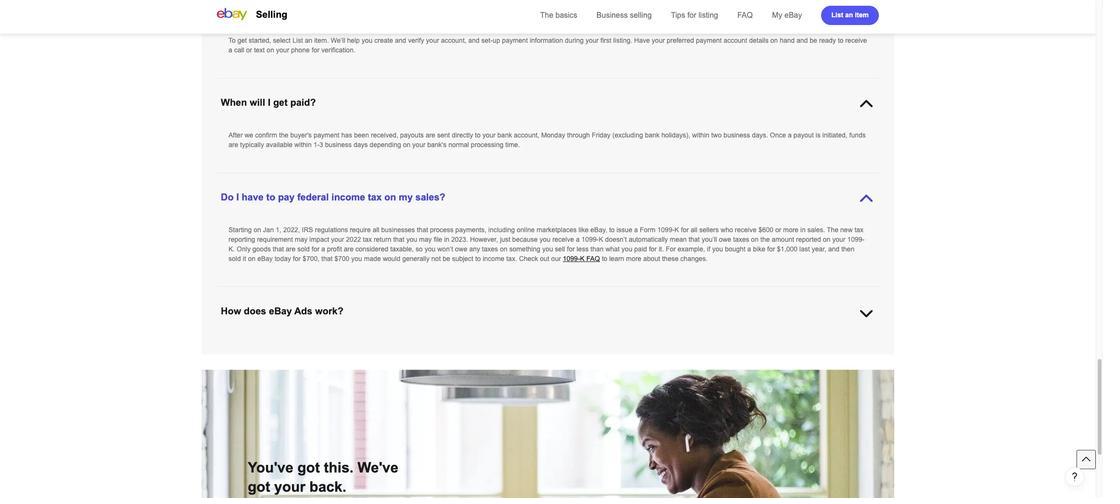Task type: describe. For each thing, give the bounding box(es) containing it.
the inside starting on jan 1, 2022, irs regulations require all businesses that process payments, including online marketplaces like ebay, to issue a form 1099-k for all sellers who receive $600 or more in sales. the new tax reporting requirement may impact your 2022 tax return that you may file in 2023. however, just because you receive a 1099-k doesn't automatically mean that you'll owe taxes on the amount reported on your 1099- k. only goods that are sold for a profit are considered taxable, so you won't owe any taxes on something you sell for less than what you paid for it. for example, if you bought a bike for $1,000 last year, and then sold it on ebay today for $700, that $700 you made would generally not be subject to income tax. check out our
[[761, 236, 770, 244]]

to inside to get started, select list an item. we'll help you create and verify your account, and set-up payment information during your first listing. have your preferred payment account details on hand and be ready to receive a call or text on your phone for verification.
[[839, 37, 844, 44]]

when
[[221, 97, 247, 108]]

a left form
[[635, 226, 638, 234]]

ebay right my
[[785, 11, 803, 19]]

you up among
[[286, 340, 297, 348]]

about
[[644, 255, 661, 263]]

you right -
[[811, 340, 822, 348]]

that down "profit"
[[322, 255, 333, 263]]

paid
[[635, 246, 648, 253]]

faq link
[[738, 11, 753, 19]]

for
[[666, 246, 676, 253]]

1 vertical spatial taxes
[[482, 246, 498, 253]]

after
[[229, 131, 243, 139]]

0 vertical spatial create
[[264, 2, 292, 13]]

ebay ads can help you build your business on ebay with effective advertising tools that create a meaningful connection between you and ebay's global community of passionate buyers - and help you sell your items faster. stand out among billions of listings on ebay by putting your items in front of interested buyers no matter the size of your budget.
[[229, 340, 867, 358]]

0 vertical spatial got
[[298, 460, 320, 476]]

1099-k faq to learn more about these changes.
[[563, 255, 708, 263]]

1 vertical spatial buyers
[[507, 350, 527, 358]]

received,
[[371, 131, 399, 139]]

by
[[381, 350, 388, 358]]

help inside to get started, select list an item. we'll help you create and verify your account, and set-up payment information during your first listing. have your preferred payment account details on hand and be ready to receive a call or text on your phone for verification.
[[347, 37, 360, 44]]

sales?
[[416, 192, 446, 203]]

billions
[[302, 350, 323, 358]]

(excluding
[[613, 131, 644, 139]]

a inside after we confirm the buyer's payment has been received, payouts are sent directly to your bank account, monday through friday (excluding bank holidays), within two business days. once a payout is initiated, funds are typically available within 1-3 business days depending on your bank's normal processing time.
[[789, 131, 792, 139]]

if
[[708, 246, 711, 253]]

on left with
[[359, 340, 366, 348]]

check
[[519, 255, 539, 263]]

do
[[244, 2, 256, 13]]

do
[[221, 192, 234, 203]]

on left jan
[[254, 226, 261, 234]]

2 all from the left
[[691, 226, 698, 234]]

0 vertical spatial in
[[801, 226, 806, 234]]

monday
[[542, 131, 566, 139]]

2 horizontal spatial payment
[[697, 37, 722, 44]]

for right bike
[[768, 246, 776, 253]]

like
[[579, 226, 589, 234]]

are down 2022
[[344, 246, 354, 253]]

funds
[[850, 131, 867, 139]]

and right hand
[[797, 37, 809, 44]]

list an item link
[[822, 6, 880, 25]]

you up 'budget.'
[[613, 340, 624, 348]]

on left my
[[385, 192, 397, 203]]

the basics link
[[541, 11, 578, 19]]

for inside to get started, select list an item. we'll help you create and verify your account, and set-up payment information during your first listing. have your preferred payment account details on hand and be ready to receive a call or text on your phone for verification.
[[312, 46, 320, 54]]

budget.
[[607, 350, 629, 358]]

on up year, on the right of page
[[824, 236, 831, 244]]

are up today
[[286, 246, 296, 253]]

typically
[[240, 141, 264, 149]]

community
[[680, 340, 713, 348]]

0 vertical spatial tax
[[368, 192, 382, 203]]

you down marketplaces
[[540, 236, 551, 244]]

sellers
[[700, 226, 719, 234]]

only
[[237, 246, 251, 253]]

2 vertical spatial tax
[[363, 236, 372, 244]]

on left hand
[[771, 37, 779, 44]]

of right community
[[715, 340, 720, 348]]

do i have to pay federal income tax on my sales?
[[221, 192, 446, 203]]

1 horizontal spatial taxes
[[734, 236, 750, 244]]

back.
[[310, 480, 347, 495]]

stand
[[249, 350, 267, 358]]

1 vertical spatial owe
[[455, 246, 468, 253]]

to left pay in the top left of the page
[[266, 192, 276, 203]]

considered
[[356, 246, 389, 253]]

0 horizontal spatial i
[[236, 192, 239, 203]]

1 vertical spatial more
[[627, 255, 642, 263]]

on right it
[[248, 255, 256, 263]]

started,
[[249, 37, 271, 44]]

ads inside ebay ads can help you build your business on ebay with effective advertising tools that create a meaningful connection between you and ebay's global community of passionate buyers - and help you sell your items faster. stand out among billions of listings on ebay by putting your items in front of interested buyers no matter the size of your budget.
[[246, 340, 257, 348]]

and left verify
[[395, 37, 407, 44]]

ebay left by
[[364, 350, 379, 358]]

today
[[275, 255, 291, 263]]

selling
[[256, 9, 288, 20]]

online
[[517, 226, 535, 234]]

and left set-
[[469, 37, 480, 44]]

has
[[342, 131, 352, 139]]

that down businesses
[[394, 236, 405, 244]]

3
[[320, 141, 323, 149]]

tax.
[[507, 255, 518, 263]]

the inside starting on jan 1, 2022, irs regulations require all businesses that process payments, including online marketplaces like ebay, to issue a form 1099-k for all sellers who receive $600 or more in sales. the new tax reporting requirement may impact your 2022 tax return that you may file in 2023. however, just because you receive a 1099-k doesn't automatically mean that you'll owe taxes on the amount reported on your 1099- k. only goods that are sold for a profit are considered taxable, so you won't owe any taxes on something you sell for less than what you paid for it. for example, if you bought a bike for $1,000 last year, and then sold it on ebay today for $700, that $700 you made would generally not be subject to income tax. check out our
[[828, 226, 839, 234]]

1099- up then on the right of the page
[[848, 236, 865, 244]]

preferred
[[667, 37, 695, 44]]

through
[[568, 131, 590, 139]]

how does ebay ads work?
[[221, 306, 344, 317]]

1 vertical spatial within
[[295, 141, 312, 149]]

just
[[500, 236, 511, 244]]

1 horizontal spatial owe
[[719, 236, 732, 244]]

payments,
[[456, 226, 487, 234]]

an left item
[[846, 11, 854, 19]]

for right tips
[[688, 11, 697, 19]]

you up our
[[543, 246, 554, 253]]

marketplaces
[[537, 226, 577, 234]]

learn
[[631, 350, 648, 358]]

year,
[[812, 246, 827, 253]]

profit
[[327, 246, 342, 253]]

that down requirement in the top of the page
[[273, 246, 284, 253]]

1 horizontal spatial payment
[[502, 37, 528, 44]]

2 vertical spatial k
[[581, 255, 585, 263]]

1 bank from the left
[[498, 131, 512, 139]]

global
[[660, 340, 678, 348]]

on right "text"
[[267, 46, 274, 54]]

time.
[[506, 141, 520, 149]]

my ebay link
[[773, 11, 803, 19]]

receive inside to get started, select list an item. we'll help you create and verify your account, and set-up payment information during your first listing. have your preferred payment account details on hand and be ready to receive a call or text on your phone for verification.
[[846, 37, 868, 44]]

-
[[779, 340, 781, 348]]

2 horizontal spatial help
[[796, 340, 809, 348]]

subject
[[452, 255, 474, 263]]

you inside to get started, select list an item. we'll help you create and verify your account, and set-up payment information during your first listing. have your preferred payment account details on hand and be ready to receive a call or text on your phone for verification.
[[362, 37, 373, 44]]

ebay inside starting on jan 1, 2022, irs regulations require all businesses that process payments, including online marketplaces like ebay, to issue a form 1099-k for all sellers who receive $600 or more in sales. the new tax reporting requirement may impact your 2022 tax return that you may file in 2023. however, just because you receive a 1099-k doesn't automatically mean that you'll owe taxes on the amount reported on your 1099- k. only goods that are sold for a profit are considered taxable, so you won't owe any taxes on something you sell for less than what you paid for it. for example, if you bought a bike for $1,000 last year, and then sold it on ebay today for $700, that $700 you made would generally not be subject to income tax. check out our
[[258, 255, 273, 263]]

on inside after we confirm the buyer's payment has been received, payouts are sent directly to your bank account, monday through friday (excluding bank holidays), within two business days. once a payout is initiated, funds are typically available within 1-3 business days depending on your bank's normal processing time.
[[403, 141, 411, 149]]

how for how do i create an account?
[[221, 2, 241, 13]]

or inside starting on jan 1, 2022, irs regulations require all businesses that process payments, including online marketplaces like ebay, to issue a form 1099-k for all sellers who receive $600 or more in sales. the new tax reporting requirement may impact your 2022 tax return that you may file in 2023. however, just because you receive a 1099-k doesn't automatically mean that you'll owe taxes on the amount reported on your 1099- k. only goods that are sold for a profit are considered taxable, so you won't owe any taxes on something you sell for less than what you paid for it. for example, if you bought a bike for $1,000 last year, and then sold it on ebay today for $700, that $700 you made would generally not be subject to income tax. check out our
[[776, 226, 782, 234]]

how do i create an account?
[[221, 2, 352, 13]]

sell inside ebay ads can help you build your business on ebay with effective advertising tools that create a meaningful connection between you and ebay's global community of passionate buyers - and help you sell your items faster. stand out among billions of listings on ebay by putting your items in front of interested buyers no matter the size of your budget.
[[823, 340, 834, 348]]

a inside to get started, select list an item. we'll help you create and verify your account, and set-up payment information during your first listing. have your preferred payment account details on hand and be ready to receive a call or text on your phone for verification.
[[229, 46, 232, 54]]

and up learn
[[625, 340, 637, 348]]

1099- down like
[[582, 236, 599, 244]]

regulations
[[315, 226, 348, 234]]

1099- up mean
[[658, 226, 675, 234]]

what
[[606, 246, 620, 253]]

paid?
[[291, 97, 316, 108]]

help, opens dialogs image
[[1071, 473, 1080, 482]]

directly
[[452, 131, 474, 139]]

are up bank's at the top of page
[[426, 131, 436, 139]]

starting
[[229, 226, 252, 234]]

be inside to get started, select list an item. we'll help you create and verify your account, and set-up payment information during your first listing. have your preferred payment account details on hand and be ready to receive a call or text on your phone for verification.
[[810, 37, 818, 44]]

list an item
[[832, 11, 870, 19]]

for left it.
[[649, 246, 657, 253]]

it.
[[659, 246, 664, 253]]

the inside after we confirm the buyer's payment has been received, payouts are sent directly to your bank account, monday through friday (excluding bank holidays), within two business days. once a payout is initiated, funds are typically available within 1-3 business days depending on your bank's normal processing time.
[[279, 131, 289, 139]]

create inside ebay ads can help you build your business on ebay with effective advertising tools that create a meaningful connection between you and ebay's global community of passionate buyers - and help you sell your items faster. stand out among billions of listings on ebay by putting your items in front of interested buyers no matter the size of your budget.
[[490, 340, 508, 348]]

something
[[510, 246, 541, 253]]

on up bike
[[752, 236, 759, 244]]

pay
[[278, 192, 295, 203]]

issue
[[617, 226, 633, 234]]

that up example,
[[689, 236, 700, 244]]

1 vertical spatial sold
[[229, 255, 241, 263]]

you right 'so'
[[425, 246, 436, 253]]

0 vertical spatial business
[[724, 131, 751, 139]]

however,
[[470, 236, 498, 244]]

for down impact
[[312, 246, 320, 253]]

sales.
[[808, 226, 826, 234]]

account?
[[309, 2, 352, 13]]

you right "if"
[[713, 246, 724, 253]]

days
[[354, 141, 368, 149]]

an right selling
[[295, 2, 306, 13]]

account, inside to get started, select list an item. we'll help you create and verify your account, and set-up payment information during your first listing. have your preferred payment account details on hand and be ready to receive a call or text on your phone for verification.
[[441, 37, 467, 44]]

you up the "1099-k faq to learn more about these changes."
[[622, 246, 633, 253]]

1099- down less
[[563, 255, 581, 263]]

0 vertical spatial sold
[[298, 246, 310, 253]]

reported
[[797, 236, 822, 244]]

during
[[565, 37, 584, 44]]

ebay up faster.
[[229, 340, 244, 348]]

example,
[[678, 246, 706, 253]]

1 horizontal spatial buyers
[[757, 340, 777, 348]]

and right -
[[783, 340, 794, 348]]

out inside ebay ads can help you build your business on ebay with effective advertising tools that create a meaningful connection between you and ebay's global community of passionate buyers - and help you sell your items faster. stand out among billions of listings on ebay by putting your items in front of interested buyers no matter the size of your budget.
[[268, 350, 278, 358]]

are down the after at top left
[[229, 141, 238, 149]]

2 horizontal spatial k
[[675, 226, 680, 234]]

text
[[254, 46, 265, 54]]

federal
[[298, 192, 329, 203]]

to up doesn't
[[610, 226, 615, 234]]

i for get
[[268, 97, 271, 108]]

i for create
[[258, 2, 261, 13]]

0 horizontal spatial the
[[541, 11, 554, 19]]

1 horizontal spatial items
[[850, 340, 867, 348]]

sent
[[438, 131, 450, 139]]

once
[[771, 131, 787, 139]]

verify
[[408, 37, 425, 44]]

1 horizontal spatial get
[[273, 97, 288, 108]]

of right size
[[584, 350, 590, 358]]

the inside ebay ads can help you build your business on ebay with effective advertising tools that create a meaningful connection between you and ebay's global community of passionate buyers - and help you sell your items faster. stand out among billions of listings on ebay by putting your items in front of interested buyers no matter the size of your budget.
[[559, 350, 569, 358]]

2 may from the left
[[419, 236, 432, 244]]

of left listings at the left of page
[[325, 350, 330, 358]]

item.
[[314, 37, 329, 44]]

with
[[385, 340, 397, 348]]

between
[[585, 340, 611, 348]]

on down just
[[500, 246, 508, 253]]

won't
[[438, 246, 454, 253]]

to down any
[[476, 255, 481, 263]]



Task type: locate. For each thing, give the bounding box(es) containing it.
k.
[[229, 246, 235, 253]]

list up phone at the top
[[293, 37, 303, 44]]

generally
[[403, 255, 430, 263]]

a left meaningful
[[510, 340, 514, 348]]

how for how does ebay ads work?
[[221, 306, 241, 317]]

or
[[246, 46, 252, 54], [776, 226, 782, 234]]

tax left my
[[368, 192, 382, 203]]

all up return
[[373, 226, 380, 234]]

normal
[[449, 141, 469, 149]]

2 horizontal spatial i
[[268, 97, 271, 108]]

0 horizontal spatial sold
[[229, 255, 241, 263]]

2 how from the top
[[221, 306, 241, 317]]

jan
[[263, 226, 274, 234]]

2022
[[346, 236, 361, 244]]

1 horizontal spatial out
[[540, 255, 550, 263]]

0 vertical spatial faq
[[738, 11, 753, 19]]

0 vertical spatial income
[[332, 192, 365, 203]]

you up 'so'
[[407, 236, 418, 244]]

0 horizontal spatial receive
[[553, 236, 575, 244]]

be left ready
[[810, 37, 818, 44]]

1 horizontal spatial help
[[347, 37, 360, 44]]

2 vertical spatial create
[[490, 340, 508, 348]]

1 vertical spatial income
[[483, 255, 505, 263]]

got
[[298, 460, 320, 476], [248, 480, 270, 495]]

return
[[374, 236, 392, 244]]

0 vertical spatial the
[[541, 11, 554, 19]]

1099-k faq link
[[563, 255, 600, 263]]

impact
[[310, 236, 329, 244]]

1 horizontal spatial i
[[258, 2, 261, 13]]

in
[[801, 226, 806, 234], [444, 236, 450, 244], [445, 350, 450, 358]]

a right once
[[789, 131, 792, 139]]

1 horizontal spatial bank
[[645, 131, 660, 139]]

k down ebay,
[[599, 236, 604, 244]]

more up amount
[[784, 226, 799, 234]]

after we confirm the buyer's payment has been received, payouts are sent directly to your bank account, monday through friday (excluding bank holidays), within two business days. once a payout is initiated, funds are typically available within 1-3 business days depending on your bank's normal processing time.
[[229, 131, 867, 149]]

basics
[[556, 11, 578, 19]]

2 vertical spatial receive
[[553, 236, 575, 244]]

starting on jan 1, 2022, irs regulations require all businesses that process payments, including online marketplaces like ebay, to issue a form 1099-k for all sellers who receive $600 or more in sales. the new tax reporting requirement may impact your 2022 tax return that you may file in 2023. however, just because you receive a 1099-k doesn't automatically mean that you'll owe taxes on the amount reported on your 1099- k. only goods that are sold for a profit are considered taxable, so you won't owe any taxes on something you sell for less than what you paid for it. for example, if you bought a bike for $1,000 last year, and then sold it on ebay today for $700, that $700 you made would generally not be subject to income tax. check out our
[[229, 226, 865, 263]]

1 vertical spatial ads
[[246, 340, 257, 348]]

item
[[856, 11, 870, 19]]

an up phone at the top
[[305, 37, 313, 44]]

0 horizontal spatial faq
[[587, 255, 600, 263]]

buyers
[[757, 340, 777, 348], [507, 350, 527, 358]]

ads up stand
[[246, 340, 257, 348]]

bank's
[[428, 141, 447, 149]]

1 vertical spatial items
[[427, 350, 443, 358]]

or right the call
[[246, 46, 252, 54]]

0 vertical spatial i
[[258, 2, 261, 13]]

that inside ebay ads can help you build your business on ebay with effective advertising tools that create a meaningful connection between you and ebay's global community of passionate buyers - and help you sell your items faster. stand out among billions of listings on ebay by putting your items in front of interested buyers no matter the size of your budget.
[[477, 340, 488, 348]]

1 vertical spatial the
[[828, 226, 839, 234]]

0 vertical spatial more
[[784, 226, 799, 234]]

1 vertical spatial how
[[221, 306, 241, 317]]

business right two
[[724, 131, 751, 139]]

business up listings at the left of page
[[330, 340, 357, 348]]

list inside list an item link
[[832, 11, 844, 19]]

create up interested
[[490, 340, 508, 348]]

2 horizontal spatial the
[[761, 236, 770, 244]]

listing
[[699, 11, 719, 19]]

0 horizontal spatial all
[[373, 226, 380, 234]]

receive
[[846, 37, 868, 44], [735, 226, 757, 234], [553, 236, 575, 244]]

0 horizontal spatial help
[[272, 340, 285, 348]]

that left process
[[417, 226, 428, 234]]

0 horizontal spatial got
[[248, 480, 270, 495]]

to left learn
[[602, 255, 608, 263]]

learn
[[610, 255, 625, 263]]

1 horizontal spatial all
[[691, 226, 698, 234]]

tax right the new
[[855, 226, 864, 234]]

.
[[666, 350, 667, 358]]

0 vertical spatial get
[[238, 37, 247, 44]]

for left less
[[567, 246, 575, 253]]

payment up 3
[[314, 131, 340, 139]]

then
[[842, 246, 855, 253]]

mean
[[670, 236, 687, 244]]

the left the new
[[828, 226, 839, 234]]

changes.
[[681, 255, 708, 263]]

and inside starting on jan 1, 2022, irs regulations require all businesses that process payments, including online marketplaces like ebay, to issue a form 1099-k for all sellers who receive $600 or more in sales. the new tax reporting requirement may impact your 2022 tax return that you may file in 2023. however, just because you receive a 1099-k doesn't automatically mean that you'll owe taxes on the amount reported on your 1099- k. only goods that are sold for a profit are considered taxable, so you won't owe any taxes on something you sell for less than what you paid for it. for example, if you bought a bike for $1,000 last year, and then sold it on ebay today for $700, that $700 you made would generally not be subject to income tax. check out our
[[829, 246, 840, 253]]

income
[[332, 192, 365, 203], [483, 255, 505, 263]]

0 vertical spatial within
[[693, 131, 710, 139]]

bank left the holidays),
[[645, 131, 660, 139]]

business inside ebay ads can help you build your business on ebay with effective advertising tools that create a meaningful connection between you and ebay's global community of passionate buyers - and help you sell your items faster. stand out among billions of listings on ebay by putting your items in front of interested buyers no matter the size of your budget.
[[330, 340, 357, 348]]

$600
[[759, 226, 774, 234]]

0 horizontal spatial bank
[[498, 131, 512, 139]]

are
[[426, 131, 436, 139], [229, 141, 238, 149], [286, 246, 296, 253], [344, 246, 354, 253]]

0 vertical spatial receive
[[846, 37, 868, 44]]

may up 'so'
[[419, 236, 432, 244]]

1 vertical spatial or
[[776, 226, 782, 234]]

taxes
[[734, 236, 750, 244], [482, 246, 498, 253]]

1 vertical spatial got
[[248, 480, 270, 495]]

effective
[[399, 340, 424, 348]]

0 horizontal spatial k
[[581, 255, 585, 263]]

1 horizontal spatial create
[[375, 37, 393, 44]]

for down item.
[[312, 46, 320, 54]]

amount
[[772, 236, 795, 244]]

listings
[[332, 350, 353, 358]]

2 vertical spatial i
[[236, 192, 239, 203]]

1 how from the top
[[221, 2, 241, 13]]

a left bike
[[748, 246, 752, 253]]

within left two
[[693, 131, 710, 139]]

have
[[242, 192, 264, 203]]

made
[[364, 255, 381, 263]]

list left item
[[832, 11, 844, 19]]

that up interested
[[477, 340, 488, 348]]

depending
[[370, 141, 401, 149]]

businesses
[[382, 226, 415, 234]]

more down paid
[[627, 255, 642, 263]]

ebay down goods on the left of page
[[258, 255, 273, 263]]

2 bank from the left
[[645, 131, 660, 139]]

bike
[[754, 246, 766, 253]]

0 horizontal spatial taxes
[[482, 246, 498, 253]]

account, inside after we confirm the buyer's payment has been received, payouts are sent directly to your bank account, monday through friday (excluding bank holidays), within two business days. once a payout is initiated, funds are typically available within 1-3 business days depending on your bank's normal processing time.
[[514, 131, 540, 139]]

taxable,
[[391, 246, 414, 253]]

1 vertical spatial tax
[[855, 226, 864, 234]]

taxes down 'however,'
[[482, 246, 498, 253]]

sell inside starting on jan 1, 2022, irs regulations require all businesses that process payments, including online marketplaces like ebay, to issue a form 1099-k for all sellers who receive $600 or more in sales. the new tax reporting requirement may impact your 2022 tax return that you may file in 2023. however, just because you receive a 1099-k doesn't automatically mean that you'll owe taxes on the amount reported on your 1099- k. only goods that are sold for a profit are considered taxable, so you won't owe any taxes on something you sell for less than what you paid for it. for example, if you bought a bike for $1,000 last year, and then sold it on ebay today for $700, that $700 you made would generally not be subject to income tax. check out our
[[555, 246, 566, 253]]

a up less
[[576, 236, 580, 244]]

on down payouts
[[403, 141, 411, 149]]

my
[[773, 11, 783, 19]]

create right do
[[264, 2, 292, 13]]

0 vertical spatial list
[[832, 11, 844, 19]]

receive right who
[[735, 226, 757, 234]]

0 vertical spatial buyers
[[757, 340, 777, 348]]

the up available
[[279, 131, 289, 139]]

1 horizontal spatial faq
[[738, 11, 753, 19]]

k up mean
[[675, 226, 680, 234]]

processing
[[471, 141, 504, 149]]

the basics
[[541, 11, 578, 19]]

we'll
[[331, 37, 345, 44]]

1 vertical spatial faq
[[587, 255, 600, 263]]

last
[[800, 246, 811, 253]]

2 vertical spatial the
[[559, 350, 569, 358]]

1 vertical spatial i
[[268, 97, 271, 108]]

0 vertical spatial account,
[[441, 37, 467, 44]]

requirement
[[257, 236, 293, 244]]

we've
[[358, 460, 399, 476]]

out
[[540, 255, 550, 263], [268, 350, 278, 358]]

0 vertical spatial k
[[675, 226, 680, 234]]

2 vertical spatial business
[[330, 340, 357, 348]]

who
[[721, 226, 734, 234]]

meaningful
[[516, 340, 549, 348]]

buyers left no
[[507, 350, 527, 358]]

for up mean
[[682, 226, 689, 234]]

1 horizontal spatial the
[[559, 350, 569, 358]]

for right today
[[293, 255, 301, 263]]

1 horizontal spatial sell
[[823, 340, 834, 348]]

2 vertical spatial in
[[445, 350, 450, 358]]

1 vertical spatial k
[[599, 236, 604, 244]]

faq down than
[[587, 255, 600, 263]]

got up back.
[[298, 460, 320, 476]]

1 vertical spatial create
[[375, 37, 393, 44]]

of
[[715, 340, 720, 348], [325, 350, 330, 358], [468, 350, 473, 358], [584, 350, 590, 358]]

to up processing
[[475, 131, 481, 139]]

1 horizontal spatial or
[[776, 226, 782, 234]]

0 vertical spatial ads
[[294, 306, 313, 317]]

payment inside after we confirm the buyer's payment has been received, payouts are sent directly to your bank account, monday through friday (excluding bank holidays), within two business days. once a payout is initiated, funds are typically available within 1-3 business days depending on your bank's normal processing time.
[[314, 131, 340, 139]]

0 horizontal spatial more
[[627, 255, 642, 263]]

1 horizontal spatial be
[[810, 37, 818, 44]]

business selling
[[597, 11, 652, 19]]

does
[[244, 306, 266, 317]]

sold up $700,
[[298, 246, 310, 253]]

help right -
[[796, 340, 809, 348]]

0 vertical spatial items
[[850, 340, 867, 348]]

to
[[839, 37, 844, 44], [475, 131, 481, 139], [266, 192, 276, 203], [610, 226, 615, 234], [476, 255, 481, 263], [602, 255, 608, 263]]

an inside to get started, select list an item. we'll help you create and verify your account, and set-up payment information during your first listing. have your preferred payment account details on hand and be ready to receive a call or text on your phone for verification.
[[305, 37, 313, 44]]

on right listings at the left of page
[[355, 350, 362, 358]]

reporting
[[229, 236, 255, 244]]

business down has
[[325, 141, 352, 149]]

you right we'll
[[362, 37, 373, 44]]

tips
[[672, 11, 686, 19]]

0 vertical spatial sell
[[555, 246, 566, 253]]

0 horizontal spatial ads
[[246, 340, 257, 348]]

0 horizontal spatial buyers
[[507, 350, 527, 358]]

sold
[[298, 246, 310, 253], [229, 255, 241, 263]]

no
[[529, 350, 536, 358]]

you'll
[[702, 236, 718, 244]]

ads left work?
[[294, 306, 313, 317]]

0 vertical spatial owe
[[719, 236, 732, 244]]

verification.
[[322, 46, 356, 54]]

0 horizontal spatial payment
[[314, 131, 340, 139]]

be down the won't
[[443, 255, 451, 263]]

advertising
[[426, 340, 459, 348]]

owe down who
[[719, 236, 732, 244]]

create left verify
[[375, 37, 393, 44]]

how left do
[[221, 2, 241, 13]]

to
[[229, 37, 236, 44]]

or inside to get started, select list an item. we'll help you create and verify your account, and set-up payment information during your first listing. have your preferred payment account details on hand and be ready to receive a call or text on your phone for verification.
[[246, 46, 252, 54]]

that
[[417, 226, 428, 234], [394, 236, 405, 244], [689, 236, 700, 244], [273, 246, 284, 253], [322, 255, 333, 263], [477, 340, 488, 348]]

is
[[816, 131, 821, 139]]

0 horizontal spatial be
[[443, 255, 451, 263]]

income inside starting on jan 1, 2022, irs regulations require all businesses that process payments, including online marketplaces like ebay, to issue a form 1099-k for all sellers who receive $600 or more in sales. the new tax reporting requirement may impact your 2022 tax return that you may file in 2023. however, just because you receive a 1099-k doesn't automatically mean that you'll owe taxes on the amount reported on your 1099- k. only goods that are sold for a profit are considered taxable, so you won't owe any taxes on something you sell for less than what you paid for it. for example, if you bought a bike for $1,000 last year, and then sold it on ebay today for $700, that $700 you made would generally not be subject to income tax. check out our
[[483, 255, 505, 263]]

out inside starting on jan 1, 2022, irs regulations require all businesses that process payments, including online marketplaces like ebay, to issue a form 1099-k for all sellers who receive $600 or more in sales. the new tax reporting requirement may impact your 2022 tax return that you may file in 2023. however, just because you receive a 1099-k doesn't automatically mean that you'll owe taxes on the amount reported on your 1099- k. only goods that are sold for a profit are considered taxable, so you won't owe any taxes on something you sell for less than what you paid for it. for example, if you bought a bike for $1,000 last year, and then sold it on ebay today for $700, that $700 you made would generally not be subject to income tax. check out our
[[540, 255, 550, 263]]

a left the call
[[229, 46, 232, 54]]

1 horizontal spatial may
[[419, 236, 432, 244]]

0 horizontal spatial list
[[293, 37, 303, 44]]

0 horizontal spatial get
[[238, 37, 247, 44]]

1 vertical spatial in
[[444, 236, 450, 244]]

0 horizontal spatial account,
[[441, 37, 467, 44]]

payout
[[794, 131, 814, 139]]

details
[[750, 37, 769, 44]]

these
[[663, 255, 679, 263]]

of down "tools"
[[468, 350, 473, 358]]

hand
[[780, 37, 795, 44]]

a down impact
[[322, 246, 325, 253]]

my
[[399, 192, 413, 203]]

to right ready
[[839, 37, 844, 44]]

to inside after we confirm the buyer's payment has been received, payouts are sent directly to your bank account, monday through friday (excluding bank holidays), within two business days. once a payout is initiated, funds are typically available within 1-3 business days depending on your bank's normal processing time.
[[475, 131, 481, 139]]

0 horizontal spatial the
[[279, 131, 289, 139]]

bank up time.
[[498, 131, 512, 139]]

1 vertical spatial out
[[268, 350, 278, 358]]

be inside starting on jan 1, 2022, irs regulations require all businesses that process payments, including online marketplaces like ebay, to issue a form 1099-k for all sellers who receive $600 or more in sales. the new tax reporting requirement may impact your 2022 tax return that you may file in 2023. however, just because you receive a 1099-k doesn't automatically mean that you'll owe taxes on the amount reported on your 1099- k. only goods that are sold for a profit are considered taxable, so you won't owe any taxes on something you sell for less than what you paid for it. for example, if you bought a bike for $1,000 last year, and then sold it on ebay today for $700, that $700 you made would generally not be subject to income tax. check out our
[[443, 255, 451, 263]]

for
[[688, 11, 697, 19], [312, 46, 320, 54], [682, 226, 689, 234], [312, 246, 320, 253], [567, 246, 575, 253], [649, 246, 657, 253], [768, 246, 776, 253], [293, 255, 301, 263]]

in right file
[[444, 236, 450, 244]]

tips for listing link
[[672, 11, 719, 19]]

putting
[[390, 350, 410, 358]]

get inside to get started, select list an item. we'll help you create and verify your account, and set-up payment information during your first listing. have your preferred payment account details on hand and be ready to receive a call or text on your phone for verification.
[[238, 37, 247, 44]]

form
[[640, 226, 656, 234]]

0 horizontal spatial within
[[295, 141, 312, 149]]

the left basics
[[541, 11, 554, 19]]

account, up time.
[[514, 131, 540, 139]]

in inside ebay ads can help you build your business on ebay with effective advertising tools that create a meaningful connection between you and ebay's global community of passionate buyers - and help you sell your items faster. stand out among billions of listings on ebay by putting your items in front of interested buyers no matter the size of your budget.
[[445, 350, 450, 358]]

tax up considered
[[363, 236, 372, 244]]

0 horizontal spatial may
[[295, 236, 308, 244]]

0 vertical spatial or
[[246, 46, 252, 54]]

more inside starting on jan 1, 2022, irs regulations require all businesses that process payments, including online marketplaces like ebay, to issue a form 1099-k for all sellers who receive $600 or more in sales. the new tax reporting requirement may impact your 2022 tax return that you may file in 2023. however, just because you receive a 1099-k doesn't automatically mean that you'll owe taxes on the amount reported on your 1099- k. only goods that are sold for a profit are considered taxable, so you won't owe any taxes on something you sell for less than what you paid for it. for example, if you bought a bike for $1,000 last year, and then sold it on ebay today for $700, that $700 you made would generally not be subject to income tax. check out our
[[784, 226, 799, 234]]

get up the call
[[238, 37, 247, 44]]

can
[[259, 340, 270, 348]]

payment right up
[[502, 37, 528, 44]]

faster.
[[229, 350, 247, 358]]

1 vertical spatial account,
[[514, 131, 540, 139]]

the down connection
[[559, 350, 569, 358]]

been
[[354, 131, 369, 139]]

get
[[238, 37, 247, 44], [273, 97, 288, 108]]

0 horizontal spatial or
[[246, 46, 252, 54]]

1 vertical spatial list
[[293, 37, 303, 44]]

1 may from the left
[[295, 236, 308, 244]]

more
[[784, 226, 799, 234], [627, 255, 642, 263]]

a inside ebay ads can help you build your business on ebay with effective advertising tools that create a meaningful connection between you and ebay's global community of passionate buyers - and help you sell your items faster. stand out among billions of listings on ebay by putting your items in front of interested buyers no matter the size of your budget.
[[510, 340, 514, 348]]

1 vertical spatial receive
[[735, 226, 757, 234]]

create inside to get started, select list an item. we'll help you create and verify your account, and set-up payment information during your first listing. have your preferred payment account details on hand and be ready to receive a call or text on your phone for verification.
[[375, 37, 393, 44]]

our
[[552, 255, 561, 263]]

may
[[295, 236, 308, 244], [419, 236, 432, 244]]

sold left it
[[229, 255, 241, 263]]

1 all from the left
[[373, 226, 380, 234]]

process
[[430, 226, 454, 234]]

0 vertical spatial how
[[221, 2, 241, 13]]

1 horizontal spatial receive
[[735, 226, 757, 234]]

1 vertical spatial the
[[761, 236, 770, 244]]

on
[[771, 37, 779, 44], [267, 46, 274, 54], [403, 141, 411, 149], [385, 192, 397, 203], [254, 226, 261, 234], [752, 236, 759, 244], [824, 236, 831, 244], [500, 246, 508, 253], [248, 255, 256, 263], [359, 340, 366, 348], [355, 350, 362, 358]]

would
[[383, 255, 401, 263]]

1 vertical spatial business
[[325, 141, 352, 149]]

you right $700
[[352, 255, 362, 263]]

because
[[513, 236, 538, 244]]

your inside you've got this. we've got your back.
[[274, 480, 306, 495]]

1 horizontal spatial ads
[[294, 306, 313, 317]]

0 horizontal spatial income
[[332, 192, 365, 203]]

2 horizontal spatial create
[[490, 340, 508, 348]]

ebay up by
[[368, 340, 383, 348]]

account, left set-
[[441, 37, 467, 44]]

have
[[635, 37, 650, 44]]

it
[[243, 255, 246, 263]]

days.
[[753, 131, 769, 139]]

0 horizontal spatial owe
[[455, 246, 468, 253]]

this.
[[324, 460, 354, 476]]

matter
[[538, 350, 557, 358]]

ebay right does
[[269, 306, 292, 317]]

list inside to get started, select list an item. we'll help you create and verify your account, and set-up payment information during your first listing. have your preferred payment account details on hand and be ready to receive a call or text on your phone for verification.
[[293, 37, 303, 44]]

within down buyer's on the top left
[[295, 141, 312, 149]]



Task type: vqa. For each thing, say whether or not it's contained in the screenshot.
the left payment
yes



